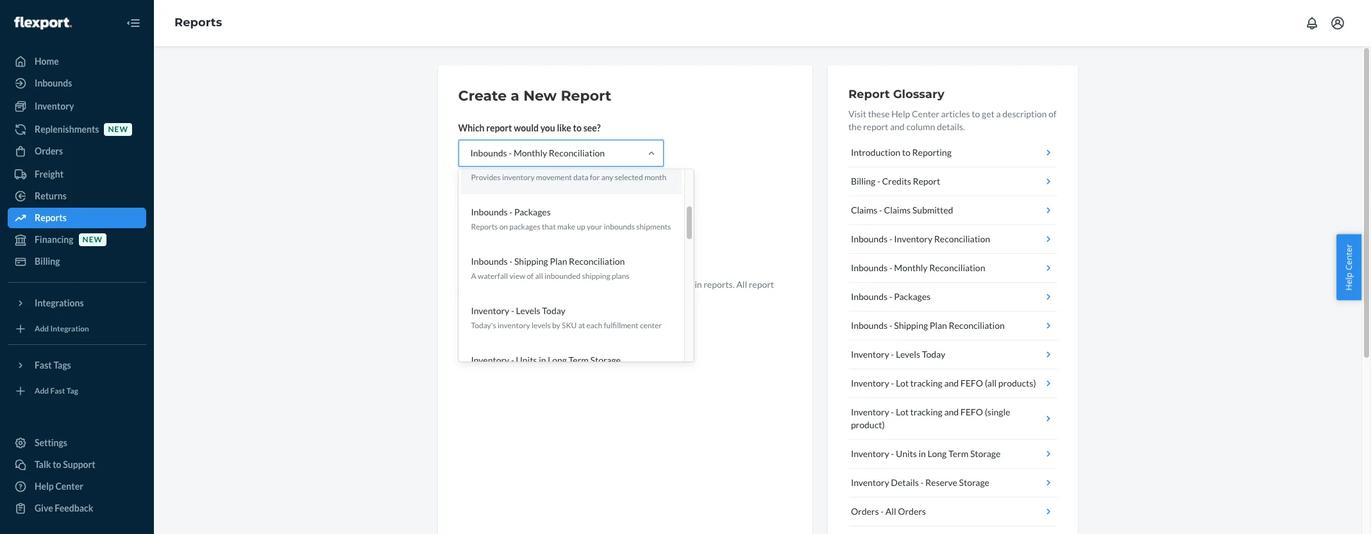 Task type: vqa. For each thing, say whether or not it's contained in the screenshot.
"restocking"
no



Task type: describe. For each thing, give the bounding box(es) containing it.
information
[[588, 279, 634, 290]]

flexport logo image
[[14, 17, 72, 29]]

make
[[558, 222, 576, 231]]

1 vertical spatial reports link
[[8, 208, 146, 228]]

hours
[[532, 279, 554, 290]]

like
[[557, 123, 572, 133]]

product)
[[851, 420, 885, 431]]

0 vertical spatial inventory
[[502, 172, 535, 182]]

a
[[471, 271, 476, 281]]

inbounds - inventory reconciliation button
[[849, 225, 1058, 254]]

give
[[35, 503, 53, 514]]

talk to support
[[35, 459, 95, 470]]

reserve
[[926, 477, 958, 488]]

help inside visit these help center articles to get a description of the report and column details.
[[892, 108, 911, 119]]

help center link
[[8, 477, 146, 497]]

reconciliation down claims - claims submitted "button"
[[935, 234, 991, 244]]

center
[[640, 321, 662, 330]]

1 horizontal spatial report
[[849, 87, 890, 101]]

talk to support button
[[8, 455, 146, 475]]

to right like on the left top
[[573, 123, 582, 133]]

tracking for (all
[[911, 378, 943, 389]]

lot for inventory - lot tracking and fefo (all products)
[[896, 378, 909, 389]]

inbounds - packages reports on packages that make up your inbounds shipments
[[471, 206, 671, 231]]

to inside visit these help center articles to get a description of the report and column details.
[[972, 108, 981, 119]]

the
[[849, 121, 862, 132]]

reflected
[[658, 279, 693, 290]]

returns
[[35, 191, 67, 201]]

articles
[[942, 108, 971, 119]]

0 vertical spatial reports link
[[175, 15, 222, 30]]

fefo for (single
[[961, 407, 984, 418]]

report glossary
[[849, 87, 945, 101]]

month
[[458, 183, 486, 194]]

1 claims from the left
[[851, 205, 878, 216]]

be
[[646, 279, 656, 290]]

today for inventory - levels today today's inventory levels by sku at each fulfillment center
[[542, 305, 566, 316]]

selected
[[615, 172, 643, 182]]

today's
[[471, 321, 496, 330]]

inventory details - reserve storage
[[851, 477, 990, 488]]

reconciliation up data
[[549, 148, 605, 158]]

create a new report
[[458, 87, 612, 105]]

0 vertical spatial storage
[[591, 355, 621, 366]]

(all
[[985, 378, 997, 389]]

billing - credits report button
[[849, 167, 1058, 196]]

by
[[552, 321, 561, 330]]

these
[[868, 108, 890, 119]]

lot for inventory - lot tracking and fefo (single product)
[[896, 407, 909, 418]]

0 vertical spatial a
[[511, 87, 520, 105]]

your
[[587, 222, 603, 231]]

report inside button
[[499, 250, 525, 260]]

fast inside fast tags dropdown button
[[35, 360, 52, 371]]

movement
[[536, 172, 572, 182]]

universal
[[524, 292, 562, 303]]

settings link
[[8, 433, 146, 454]]

reconciliation down inbounds - inventory reconciliation button
[[930, 262, 986, 273]]

take
[[484, 279, 501, 290]]

and for inventory - lot tracking and fefo (single product)
[[945, 407, 959, 418]]

(utc).
[[585, 292, 610, 303]]

inbounds - shipping plan reconciliation a waterfall view of all inbounded shipping plans
[[471, 256, 630, 281]]

inventory details - reserve storage button
[[849, 469, 1058, 498]]

inventory - lot tracking and fefo (single product)
[[851, 407, 1011, 431]]

inventory link
[[8, 96, 146, 117]]

all inside it may take up to 2 hours for new information to be reflected in reports. all report time fields are in universal time (utc).
[[737, 279, 747, 290]]

inventory up replenishments
[[35, 101, 74, 112]]

- inside inventory - levels today today's inventory levels by sku at each fulfillment center
[[511, 305, 514, 316]]

levels for inventory - levels today
[[896, 349, 921, 360]]

tracking for (single
[[911, 407, 943, 418]]

plans
[[612, 271, 630, 281]]

close navigation image
[[126, 15, 141, 31]]

sku
[[562, 321, 577, 330]]

inventory - lot tracking and fefo (single product) button
[[849, 398, 1058, 440]]

inbounds - shipping plan reconciliation button
[[849, 312, 1058, 341]]

inventory - units in long term storage button
[[849, 440, 1058, 469]]

new inside it may take up to 2 hours for new information to be reflected in reports. all report time fields are in universal time (utc).
[[569, 279, 586, 290]]

billing - credits report
[[851, 176, 941, 187]]

add for add integration
[[35, 324, 49, 334]]

inbounds - packages
[[851, 291, 931, 302]]

create report
[[469, 250, 525, 260]]

inventory inside inventory - lot tracking and fefo (single product)
[[851, 407, 890, 418]]

may
[[466, 279, 483, 290]]

and for inventory - lot tracking and fefo (all products)
[[945, 378, 959, 389]]

0 horizontal spatial long
[[548, 355, 567, 366]]

inventory - levels today
[[851, 349, 946, 360]]

add integration
[[35, 324, 89, 334]]

details
[[891, 477, 919, 488]]

0 vertical spatial term
[[569, 355, 589, 366]]

submitted
[[913, 205, 954, 216]]

inventory inside inventory - levels today button
[[851, 349, 890, 360]]

reporting
[[913, 147, 952, 158]]

all
[[535, 271, 543, 281]]

new for financing
[[82, 235, 103, 245]]

shipping for inbounds - shipping plan reconciliation a waterfall view of all inbounded shipping plans
[[515, 256, 548, 267]]

inbounds - inventory reconciliation
[[851, 234, 991, 244]]

description
[[1003, 108, 1047, 119]]

report inside it may take up to 2 hours for new information to be reflected in reports. all report time fields are in universal time (utc).
[[749, 279, 774, 290]]

fulfillment
[[604, 321, 639, 330]]

billing for billing
[[35, 256, 60, 267]]

0 horizontal spatial help
[[35, 481, 54, 492]]

2 claims from the left
[[884, 205, 911, 216]]

any
[[602, 172, 614, 182]]

long inside button
[[928, 448, 947, 459]]

- inside inventory - lot tracking and fefo (single product)
[[891, 407, 895, 418]]

packages for inbounds - packages
[[895, 291, 931, 302]]

- inside inbounds - shipping plan reconciliation a waterfall view of all inbounded shipping plans
[[510, 256, 513, 267]]

inventory - lot tracking and fefo (all products) button
[[849, 370, 1058, 398]]

tags
[[54, 360, 71, 371]]

1 horizontal spatial reports
[[175, 15, 222, 30]]

integrations button
[[8, 293, 146, 314]]

inbounded
[[545, 271, 581, 281]]

report left 'would'
[[486, 123, 512, 133]]

units inside inventory - units in long term storage button
[[896, 448, 917, 459]]

- inside inbounds - packages reports on packages that make up your inbounds shipments
[[510, 206, 513, 217]]

storage inside inventory - units in long term storage button
[[971, 448, 1001, 459]]

inventory inside inventory - levels today today's inventory levels by sku at each fulfillment center
[[498, 321, 530, 330]]

talk
[[35, 459, 51, 470]]

details.
[[937, 121, 965, 132]]

freight
[[35, 169, 64, 180]]

orders link
[[8, 141, 146, 162]]

0 vertical spatial inbounds - monthly reconciliation
[[471, 148, 605, 158]]

shipping for inbounds - shipping plan reconciliation
[[895, 320, 928, 331]]

plan for inbounds - shipping plan reconciliation a waterfall view of all inbounded shipping plans
[[550, 256, 567, 267]]

provides inventory movement data for any selected month
[[471, 172, 667, 182]]

products)
[[999, 378, 1037, 389]]

0 horizontal spatial units
[[516, 355, 537, 366]]

inbounds - packages button
[[849, 283, 1058, 312]]

reconciliation inside inbounds - shipping plan reconciliation a waterfall view of all inbounded shipping plans
[[569, 256, 625, 267]]

settings
[[35, 438, 67, 448]]

introduction to reporting
[[851, 147, 952, 158]]

reports.
[[704, 279, 735, 290]]

inbounds link
[[8, 73, 146, 94]]

0 vertical spatial inventory - units in long term storage
[[471, 355, 621, 366]]

give feedback button
[[8, 499, 146, 519]]

view
[[510, 271, 526, 281]]

term inside button
[[949, 448, 969, 459]]

0 horizontal spatial center
[[55, 481, 83, 492]]

inbounds inside button
[[851, 320, 888, 331]]



Task type: locate. For each thing, give the bounding box(es) containing it.
create up a
[[469, 250, 497, 260]]

1 vertical spatial long
[[928, 448, 947, 459]]

add fast tag
[[35, 387, 78, 396]]

new up time
[[569, 279, 586, 290]]

monthly down which report would you like to see?
[[514, 148, 547, 158]]

1 horizontal spatial packages
[[895, 291, 931, 302]]

new
[[108, 125, 128, 134], [82, 235, 103, 245], [569, 279, 586, 290]]

1 horizontal spatial shipping
[[895, 320, 928, 331]]

lot down inventory - levels today
[[896, 378, 909, 389]]

1 vertical spatial tracking
[[911, 407, 943, 418]]

reconciliation inside button
[[949, 320, 1005, 331]]

1 vertical spatial today
[[922, 349, 946, 360]]

freight link
[[8, 164, 146, 185]]

inventory left levels
[[498, 321, 530, 330]]

units
[[516, 355, 537, 366], [896, 448, 917, 459]]

of inside visit these help center articles to get a description of the report and column details.
[[1049, 108, 1057, 119]]

billing down financing
[[35, 256, 60, 267]]

0 horizontal spatial billing
[[35, 256, 60, 267]]

to left get
[[972, 108, 981, 119]]

integration
[[50, 324, 89, 334]]

open account menu image
[[1331, 15, 1346, 31]]

each
[[587, 321, 603, 330]]

2 add from the top
[[35, 387, 49, 396]]

report for billing - credits report
[[913, 176, 941, 187]]

it
[[458, 279, 465, 290]]

all right reports. at the right of the page
[[737, 279, 747, 290]]

levels for inventory - levels today today's inventory levels by sku at each fulfillment center
[[516, 305, 541, 316]]

report up these
[[849, 87, 890, 101]]

1 vertical spatial billing
[[35, 256, 60, 267]]

fast
[[35, 360, 52, 371], [50, 387, 65, 396]]

lot inside button
[[896, 378, 909, 389]]

1 vertical spatial inventory
[[498, 321, 530, 330]]

today inside button
[[922, 349, 946, 360]]

lot
[[896, 378, 909, 389], [896, 407, 909, 418]]

in up inventory details - reserve storage
[[919, 448, 926, 459]]

today inside inventory - levels today today's inventory levels by sku at each fulfillment center
[[542, 305, 566, 316]]

1 vertical spatial lot
[[896, 407, 909, 418]]

1 vertical spatial packages
[[895, 291, 931, 302]]

replenishments
[[35, 124, 99, 135]]

tracking up inventory - lot tracking and fefo (single product)
[[911, 378, 943, 389]]

inventory inside inbounds - inventory reconciliation button
[[895, 234, 933, 244]]

1 vertical spatial term
[[949, 448, 969, 459]]

1 horizontal spatial of
[[1049, 108, 1057, 119]]

0 vertical spatial create
[[458, 87, 507, 105]]

monthly down inbounds - inventory reconciliation
[[895, 262, 928, 273]]

0 horizontal spatial monthly
[[514, 148, 547, 158]]

add down fast tags
[[35, 387, 49, 396]]

today for inventory - levels today
[[922, 349, 946, 360]]

1 vertical spatial inbounds - monthly reconciliation
[[851, 262, 986, 273]]

0 horizontal spatial for
[[556, 279, 568, 290]]

create for create report
[[469, 250, 497, 260]]

visit these help center articles to get a description of the report and column details.
[[849, 108, 1057, 132]]

fast inside add fast tag link
[[50, 387, 65, 396]]

report for create a new report
[[561, 87, 612, 105]]

inventory inside inventory - units in long term storage button
[[851, 448, 890, 459]]

inventory down inventory - levels today
[[851, 378, 890, 389]]

0 horizontal spatial today
[[542, 305, 566, 316]]

1 horizontal spatial today
[[922, 349, 946, 360]]

orders up freight
[[35, 146, 63, 157]]

introduction to reporting button
[[849, 139, 1058, 167]]

new up orders link
[[108, 125, 128, 134]]

0 vertical spatial units
[[516, 355, 537, 366]]

time
[[458, 292, 476, 303]]

0 vertical spatial add
[[35, 324, 49, 334]]

inventory - units in long term storage up inventory details - reserve storage
[[851, 448, 1001, 459]]

1 horizontal spatial up
[[577, 222, 586, 231]]

today up by at the bottom left of the page
[[542, 305, 566, 316]]

reconciliation down inbounds - packages button
[[949, 320, 1005, 331]]

give feedback
[[35, 503, 93, 514]]

to left be
[[636, 279, 644, 290]]

inbounds - monthly reconciliation down inbounds - inventory reconciliation
[[851, 262, 986, 273]]

term up inventory details - reserve storage button
[[949, 448, 969, 459]]

1 tracking from the top
[[911, 378, 943, 389]]

add integration link
[[8, 319, 146, 339]]

1 vertical spatial fefo
[[961, 407, 984, 418]]

create up which
[[458, 87, 507, 105]]

and inside button
[[945, 378, 959, 389]]

reports
[[175, 15, 222, 30], [35, 212, 67, 223], [471, 222, 498, 231]]

lot inside inventory - lot tracking and fefo (single product)
[[896, 407, 909, 418]]

lot down inventory - lot tracking and fefo (all products)
[[896, 407, 909, 418]]

0 vertical spatial new
[[108, 125, 128, 134]]

tag
[[67, 387, 78, 396]]

1 vertical spatial shipping
[[895, 320, 928, 331]]

inventory right the provides
[[502, 172, 535, 182]]

reconciliation up shipping
[[569, 256, 625, 267]]

and inside inventory - lot tracking and fefo (single product)
[[945, 407, 959, 418]]

which report would you like to see?
[[458, 123, 601, 133]]

1 horizontal spatial orders
[[851, 506, 879, 517]]

1 horizontal spatial all
[[886, 506, 897, 517]]

storage down each
[[591, 355, 621, 366]]

long
[[548, 355, 567, 366], [928, 448, 947, 459]]

up inside inbounds - packages reports on packages that make up your inbounds shipments
[[577, 222, 586, 231]]

long up reserve on the right of the page
[[928, 448, 947, 459]]

term down at
[[569, 355, 589, 366]]

a right get
[[997, 108, 1001, 119]]

inventory - units in long term storage down levels
[[471, 355, 621, 366]]

0 vertical spatial of
[[1049, 108, 1057, 119]]

financing
[[35, 234, 74, 245]]

orders for orders - all orders
[[851, 506, 879, 517]]

1 vertical spatial storage
[[971, 448, 1001, 459]]

0 horizontal spatial reports link
[[8, 208, 146, 228]]

help center button
[[1337, 234, 1362, 300]]

inventory down product)
[[851, 448, 890, 459]]

help
[[892, 108, 911, 119], [1344, 272, 1355, 291], [35, 481, 54, 492]]

in down levels
[[539, 355, 546, 366]]

data
[[574, 172, 589, 182]]

inventory inside inventory - levels today today's inventory levels by sku at each fulfillment center
[[471, 305, 510, 316]]

0 horizontal spatial of
[[527, 271, 534, 281]]

2 horizontal spatial orders
[[898, 506, 926, 517]]

1 vertical spatial units
[[896, 448, 917, 459]]

1 horizontal spatial help
[[892, 108, 911, 119]]

1 vertical spatial add
[[35, 387, 49, 396]]

report up view
[[499, 250, 525, 260]]

levels
[[532, 321, 551, 330]]

1 lot from the top
[[896, 378, 909, 389]]

packages up inbounds - shipping plan reconciliation
[[895, 291, 931, 302]]

fast tags button
[[8, 355, 146, 376]]

packages inside inbounds - packages reports on packages that make up your inbounds shipments
[[515, 206, 551, 217]]

1 vertical spatial inventory - units in long term storage
[[851, 448, 1001, 459]]

in inside button
[[919, 448, 926, 459]]

are
[[501, 292, 514, 303]]

0 horizontal spatial report
[[561, 87, 612, 105]]

orders - all orders button
[[849, 498, 1058, 527]]

up left your
[[577, 222, 586, 231]]

inventory inside inventory - lot tracking and fefo (all products) button
[[851, 378, 890, 389]]

1 vertical spatial levels
[[896, 349, 921, 360]]

shipping up inventory - levels today
[[895, 320, 928, 331]]

reports inside "link"
[[35, 212, 67, 223]]

2 vertical spatial new
[[569, 279, 586, 290]]

storage inside inventory details - reserve storage button
[[960, 477, 990, 488]]

for up time
[[556, 279, 568, 290]]

of
[[1049, 108, 1057, 119], [527, 271, 534, 281]]

1 horizontal spatial term
[[949, 448, 969, 459]]

that
[[542, 222, 556, 231]]

storage down (single
[[971, 448, 1001, 459]]

support
[[63, 459, 95, 470]]

open notifications image
[[1305, 15, 1320, 31]]

billing
[[851, 176, 876, 187], [35, 256, 60, 267]]

0 vertical spatial lot
[[896, 378, 909, 389]]

0 horizontal spatial orders
[[35, 146, 63, 157]]

1 fefo from the top
[[961, 378, 984, 389]]

inbounds - shipping plan reconciliation
[[851, 320, 1005, 331]]

introduction
[[851, 147, 901, 158]]

report inside button
[[913, 176, 941, 187]]

levels inside inventory - levels today today's inventory levels by sku at each fulfillment center
[[516, 305, 541, 316]]

month
[[645, 172, 667, 182]]

in left reports. at the right of the page
[[695, 279, 702, 290]]

-
[[509, 148, 512, 158], [878, 176, 881, 187], [880, 205, 883, 216], [510, 206, 513, 217], [890, 234, 893, 244], [510, 256, 513, 267], [890, 262, 893, 273], [890, 291, 893, 302], [511, 305, 514, 316], [890, 320, 893, 331], [891, 349, 895, 360], [511, 355, 514, 366], [891, 378, 895, 389], [891, 407, 895, 418], [891, 448, 895, 459], [921, 477, 924, 488], [881, 506, 884, 517]]

monthly inside button
[[895, 262, 928, 273]]

provides
[[471, 172, 501, 182]]

which
[[458, 123, 485, 133]]

0 vertical spatial and
[[891, 121, 905, 132]]

waterfall
[[478, 271, 508, 281]]

packages
[[510, 222, 541, 231]]

1 vertical spatial create
[[469, 250, 497, 260]]

and down inventory - lot tracking and fefo (all products) button
[[945, 407, 959, 418]]

help center
[[1344, 244, 1355, 291], [35, 481, 83, 492]]

center inside button
[[1344, 244, 1355, 270]]

2 tracking from the top
[[911, 407, 943, 418]]

to left reporting
[[903, 147, 911, 158]]

billing down introduction
[[851, 176, 876, 187]]

fefo left (all
[[961, 378, 984, 389]]

2 vertical spatial and
[[945, 407, 959, 418]]

0 horizontal spatial a
[[511, 87, 520, 105]]

up up are
[[503, 279, 513, 290]]

inventory
[[35, 101, 74, 112], [895, 234, 933, 244], [471, 305, 510, 316], [851, 349, 890, 360], [471, 355, 510, 366], [851, 378, 890, 389], [851, 407, 890, 418], [851, 448, 890, 459], [851, 477, 890, 488]]

1 vertical spatial center
[[1344, 244, 1355, 270]]

in right are
[[515, 292, 523, 303]]

report down reporting
[[913, 176, 941, 187]]

inbounds - monthly reconciliation down which report would you like to see?
[[471, 148, 605, 158]]

2 horizontal spatial reports
[[471, 222, 498, 231]]

orders down inventory details - reserve storage
[[851, 506, 879, 517]]

0 vertical spatial shipping
[[515, 256, 548, 267]]

all down details
[[886, 506, 897, 517]]

levels down inbounds - shipping plan reconciliation
[[896, 349, 921, 360]]

0 horizontal spatial all
[[737, 279, 747, 290]]

to inside talk to support button
[[53, 459, 61, 470]]

tracking
[[911, 378, 943, 389], [911, 407, 943, 418]]

0 horizontal spatial help center
[[35, 481, 83, 492]]

inventory inside inventory details - reserve storage button
[[851, 477, 890, 488]]

1 vertical spatial plan
[[930, 320, 948, 331]]

inbounds - monthly reconciliation inside button
[[851, 262, 986, 273]]

add for add fast tag
[[35, 387, 49, 396]]

report inside visit these help center articles to get a description of the report and column details.
[[864, 121, 889, 132]]

inventory - units in long term storage inside inventory - units in long term storage button
[[851, 448, 1001, 459]]

1 horizontal spatial new
[[108, 125, 128, 134]]

inventory
[[502, 172, 535, 182], [498, 321, 530, 330]]

inventory - lot tracking and fefo (all products)
[[851, 378, 1037, 389]]

1 horizontal spatial plan
[[930, 320, 948, 331]]

inbounds inside inbounds - packages reports on packages that make up your inbounds shipments
[[471, 206, 508, 217]]

billing for billing - credits report
[[851, 176, 876, 187]]

plan inside inbounds - shipping plan reconciliation a waterfall view of all inbounded shipping plans
[[550, 256, 567, 267]]

and left "column"
[[891, 121, 905, 132]]

1 horizontal spatial help center
[[1344, 244, 1355, 291]]

units up details
[[896, 448, 917, 459]]

tracking inside inventory - lot tracking and fefo (all products) button
[[911, 378, 943, 389]]

fast left tag
[[50, 387, 65, 396]]

0 horizontal spatial term
[[569, 355, 589, 366]]

0 horizontal spatial new
[[82, 235, 103, 245]]

1 vertical spatial for
[[556, 279, 568, 290]]

and inside visit these help center articles to get a description of the report and column details.
[[891, 121, 905, 132]]

of left all
[[527, 271, 534, 281]]

packages for inbounds - packages reports on packages that make up your inbounds shipments
[[515, 206, 551, 217]]

report up see?
[[561, 87, 612, 105]]

for
[[590, 172, 600, 182], [556, 279, 568, 290]]

returns link
[[8, 186, 146, 207]]

0 vertical spatial monthly
[[514, 148, 547, 158]]

all inside button
[[886, 506, 897, 517]]

orders for orders
[[35, 146, 63, 157]]

shipping inside inbounds - shipping plan reconciliation a waterfall view of all inbounded shipping plans
[[515, 256, 548, 267]]

packages inside button
[[895, 291, 931, 302]]

glossary
[[894, 87, 945, 101]]

1 horizontal spatial for
[[590, 172, 600, 182]]

packages
[[515, 206, 551, 217], [895, 291, 931, 302]]

1 vertical spatial of
[[527, 271, 534, 281]]

0 vertical spatial billing
[[851, 176, 876, 187]]

create inside button
[[469, 250, 497, 260]]

fefo inside inventory - lot tracking and fefo (all products) button
[[961, 378, 984, 389]]

of inside inbounds - shipping plan reconciliation a waterfall view of all inbounded shipping plans
[[527, 271, 534, 281]]

0 vertical spatial for
[[590, 172, 600, 182]]

fefo for (all
[[961, 378, 984, 389]]

1 horizontal spatial claims
[[884, 205, 911, 216]]

report down these
[[864, 121, 889, 132]]

1 horizontal spatial levels
[[896, 349, 921, 360]]

all
[[737, 279, 747, 290], [886, 506, 897, 517]]

inventory up orders - all orders
[[851, 477, 890, 488]]

credits
[[883, 176, 912, 187]]

2 fefo from the top
[[961, 407, 984, 418]]

1 horizontal spatial monthly
[[895, 262, 928, 273]]

fefo inside inventory - lot tracking and fefo (single product)
[[961, 407, 984, 418]]

tracking down inventory - lot tracking and fefo (all products)
[[911, 407, 943, 418]]

tracking inside inventory - lot tracking and fefo (single product)
[[911, 407, 943, 418]]

0 horizontal spatial reports
[[35, 212, 67, 223]]

1 vertical spatial help center
[[35, 481, 83, 492]]

storage right reserve on the right of the page
[[960, 477, 990, 488]]

term
[[569, 355, 589, 366], [949, 448, 969, 459]]

claims down credits
[[884, 205, 911, 216]]

shipping up all
[[515, 256, 548, 267]]

2 lot from the top
[[896, 407, 909, 418]]

new for replenishments
[[108, 125, 128, 134]]

plan up inbounded
[[550, 256, 567, 267]]

and down inventory - levels today button
[[945, 378, 959, 389]]

orders down details
[[898, 506, 926, 517]]

packages up packages
[[515, 206, 551, 217]]

center inside visit these help center articles to get a description of the report and column details.
[[912, 108, 940, 119]]

2 horizontal spatial new
[[569, 279, 586, 290]]

it may take up to 2 hours for new information to be reflected in reports. all report time fields are in universal time (utc).
[[458, 279, 774, 303]]

0 vertical spatial up
[[577, 222, 586, 231]]

inventory down claims - claims submitted
[[895, 234, 933, 244]]

billing link
[[8, 252, 146, 272]]

home
[[35, 56, 59, 67]]

inventory down today's
[[471, 355, 510, 366]]

1 horizontal spatial a
[[997, 108, 1001, 119]]

today down inbounds - shipping plan reconciliation
[[922, 349, 946, 360]]

inbounds
[[604, 222, 635, 231]]

0 horizontal spatial up
[[503, 279, 513, 290]]

feedback
[[55, 503, 93, 514]]

- inside "button"
[[880, 205, 883, 216]]

2 vertical spatial storage
[[960, 477, 990, 488]]

to right talk
[[53, 459, 61, 470]]

levels up levels
[[516, 305, 541, 316]]

to left 2
[[515, 279, 523, 290]]

for left any
[[590, 172, 600, 182]]

in
[[695, 279, 702, 290], [515, 292, 523, 303], [539, 355, 546, 366], [919, 448, 926, 459]]

to inside introduction to reporting button
[[903, 147, 911, 158]]

1 horizontal spatial center
[[912, 108, 940, 119]]

claims
[[851, 205, 878, 216], [884, 205, 911, 216]]

time
[[563, 292, 583, 303]]

create for create a new report
[[458, 87, 507, 105]]

0 vertical spatial long
[[548, 355, 567, 366]]

new
[[524, 87, 557, 105]]

claims down "billing - credits report"
[[851, 205, 878, 216]]

1 add from the top
[[35, 324, 49, 334]]

plan
[[550, 256, 567, 267], [930, 320, 948, 331]]

help inside button
[[1344, 272, 1355, 291]]

home link
[[8, 51, 146, 72]]

fast left tags
[[35, 360, 52, 371]]

up inside it may take up to 2 hours for new information to be reflected in reports. all report time fields are in universal time (utc).
[[503, 279, 513, 290]]

inventory down inbounds - packages
[[851, 349, 890, 360]]

add left integration
[[35, 324, 49, 334]]

1 horizontal spatial units
[[896, 448, 917, 459]]

0 vertical spatial tracking
[[911, 378, 943, 389]]

of right "description"
[[1049, 108, 1057, 119]]

0 vertical spatial help
[[892, 108, 911, 119]]

fefo left (single
[[961, 407, 984, 418]]

long down by at the bottom left of the page
[[548, 355, 567, 366]]

for inside it may take up to 2 hours for new information to be reflected in reports. all report time fields are in universal time (utc).
[[556, 279, 568, 290]]

shipping inside inbounds - shipping plan reconciliation button
[[895, 320, 928, 331]]

on
[[500, 222, 508, 231]]

inventory down fields
[[471, 305, 510, 316]]

1 vertical spatial new
[[82, 235, 103, 245]]

report right reports. at the right of the page
[[749, 279, 774, 290]]

2 horizontal spatial center
[[1344, 244, 1355, 270]]

0 vertical spatial all
[[737, 279, 747, 290]]

inbounds - monthly reconciliation button
[[849, 254, 1058, 283]]

1 vertical spatial fast
[[50, 387, 65, 396]]

plan down inbounds - packages button
[[930, 320, 948, 331]]

storage
[[591, 355, 621, 366], [971, 448, 1001, 459], [960, 477, 990, 488]]

help center inside button
[[1344, 244, 1355, 291]]

a inside visit these help center articles to get a description of the report and column details.
[[997, 108, 1001, 119]]

a left new
[[511, 87, 520, 105]]

see?
[[584, 123, 601, 133]]

inbounds inside inbounds - shipping plan reconciliation a waterfall view of all inbounded shipping plans
[[471, 256, 508, 267]]

1 vertical spatial up
[[503, 279, 513, 290]]

orders - all orders
[[851, 506, 926, 517]]

units down levels
[[516, 355, 537, 366]]

0 vertical spatial levels
[[516, 305, 541, 316]]

1 horizontal spatial billing
[[851, 176, 876, 187]]

0 vertical spatial plan
[[550, 256, 567, 267]]

plan for inbounds - shipping plan reconciliation
[[930, 320, 948, 331]]

0 vertical spatial help center
[[1344, 244, 1355, 291]]

inventory - levels today button
[[849, 341, 1058, 370]]

levels inside inventory - levels today button
[[896, 349, 921, 360]]

0 horizontal spatial inbounds - monthly reconciliation
[[471, 148, 605, 158]]

reports inside inbounds - packages reports on packages that make up your inbounds shipments
[[471, 222, 498, 231]]

reconciliation
[[549, 148, 605, 158], [935, 234, 991, 244], [569, 256, 625, 267], [930, 262, 986, 273], [949, 320, 1005, 331]]

column
[[907, 121, 936, 132]]

plan inside button
[[930, 320, 948, 331]]

billing inside button
[[851, 176, 876, 187]]

inventory - levels today today's inventory levels by sku at each fulfillment center
[[471, 305, 662, 330]]

1 vertical spatial help
[[1344, 272, 1355, 291]]

inventory up product)
[[851, 407, 890, 418]]

get
[[982, 108, 995, 119]]

1 horizontal spatial inbounds - monthly reconciliation
[[851, 262, 986, 273]]

new up billing link
[[82, 235, 103, 245]]

0 vertical spatial today
[[542, 305, 566, 316]]



